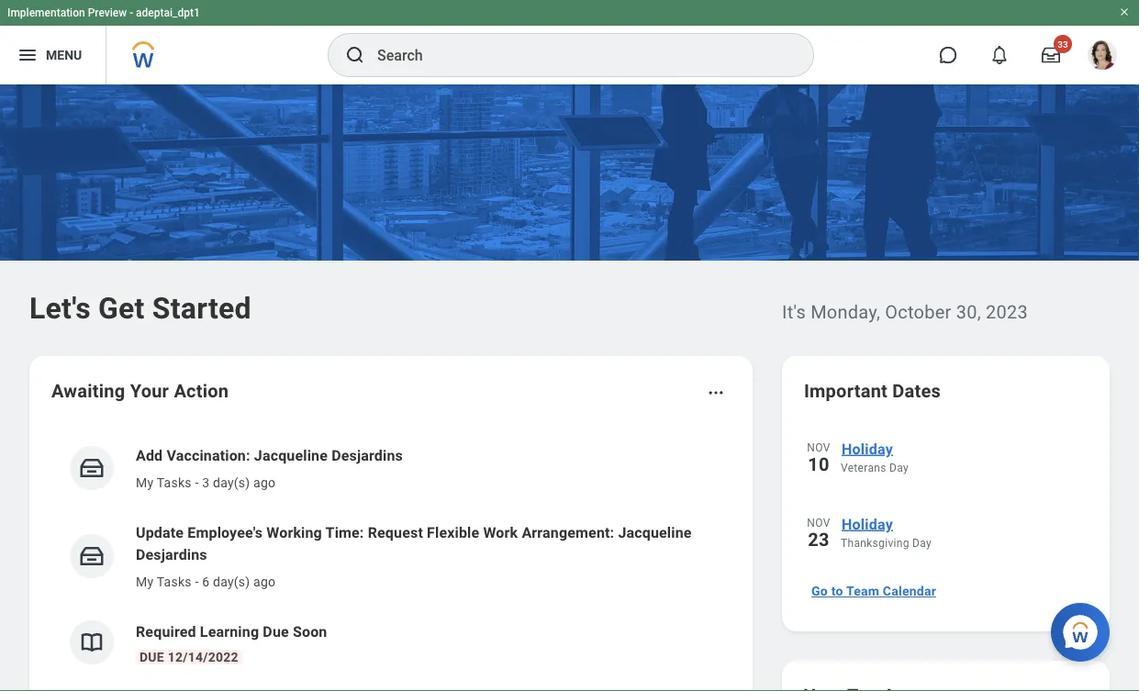 Task type: describe. For each thing, give the bounding box(es) containing it.
book open image
[[78, 629, 106, 656]]

go to team calendar button
[[804, 573, 944, 610]]

team
[[846, 584, 880, 599]]

let's
[[29, 291, 91, 325]]

1 horizontal spatial desjardins
[[332, 447, 403, 464]]

add vaccination: jacqueline desjardins
[[136, 447, 403, 464]]

important
[[804, 380, 888, 402]]

awaiting
[[51, 380, 125, 402]]

nov for 23
[[807, 517, 831, 530]]

tasks for 6
[[157, 574, 192, 589]]

it's
[[782, 301, 806, 323]]

adeptai_dpt1
[[136, 6, 200, 19]]

23
[[808, 529, 830, 550]]

my tasks - 6 day(s) ago
[[136, 574, 276, 589]]

my for my tasks - 6 day(s) ago
[[136, 574, 154, 589]]

menu banner
[[0, 0, 1139, 84]]

holiday for 10
[[842, 440, 893, 458]]

implementation
[[7, 6, 85, 19]]

required
[[136, 623, 196, 640]]

6
[[202, 574, 210, 589]]

close environment banner image
[[1119, 6, 1130, 17]]

employee's
[[188, 524, 263, 541]]

10
[[808, 454, 830, 475]]

holiday button for 23
[[841, 512, 1088, 536]]

update employee's working time: request flexible work arrangement: jacqueline desjardins
[[136, 524, 692, 563]]

awaiting your action
[[51, 380, 229, 402]]

day for 23
[[913, 537, 932, 550]]

holiday for 23
[[842, 516, 893, 533]]

flexible
[[427, 524, 480, 541]]

0 horizontal spatial due
[[140, 650, 164, 665]]

working
[[266, 524, 322, 541]]

inbox image for my tasks - 3 day(s) ago
[[78, 454, 106, 482]]

work
[[483, 524, 518, 541]]

33 button
[[1031, 35, 1072, 75]]

holiday veterans day
[[841, 440, 909, 475]]

ago for my tasks - 3 day(s) ago
[[253, 475, 276, 490]]

- for 3
[[195, 475, 199, 490]]

day(s) for 3
[[213, 475, 250, 490]]

menu button
[[0, 26, 106, 84]]

justify image
[[17, 44, 39, 66]]

0 vertical spatial jacqueline
[[254, 447, 328, 464]]

get
[[98, 291, 145, 325]]

2023
[[986, 301, 1028, 323]]

your
[[130, 380, 169, 402]]

preview
[[88, 6, 127, 19]]

implementation preview -   adeptai_dpt1
[[7, 6, 200, 19]]

let's get started main content
[[0, 84, 1139, 691]]

desjardins inside update employee's working time: request flexible work arrangement: jacqueline desjardins
[[136, 546, 207, 563]]

to
[[831, 584, 843, 599]]

0 vertical spatial due
[[263, 623, 289, 640]]

profile logan mcneil image
[[1088, 40, 1117, 74]]

request
[[368, 524, 423, 541]]

arrangement:
[[522, 524, 614, 541]]

- for 6
[[195, 574, 199, 589]]

dates
[[893, 380, 941, 402]]

october
[[885, 301, 952, 323]]

33
[[1058, 39, 1068, 50]]

inbox large image
[[1042, 46, 1060, 64]]

Search Workday  search field
[[377, 35, 776, 75]]

day for 10
[[890, 462, 909, 475]]

important dates
[[804, 380, 941, 402]]

learning
[[200, 623, 259, 640]]



Task type: locate. For each thing, give the bounding box(es) containing it.
holiday button for 10
[[841, 437, 1088, 461]]

nov 10
[[807, 442, 831, 475]]

desjardins down the update on the left
[[136, 546, 207, 563]]

my for my tasks - 3 day(s) ago
[[136, 475, 154, 490]]

day right thanksgiving
[[913, 537, 932, 550]]

awaiting your action list
[[51, 430, 731, 691]]

1 vertical spatial day(s)
[[213, 574, 250, 589]]

day
[[890, 462, 909, 475], [913, 537, 932, 550]]

1 day(s) from the top
[[213, 475, 250, 490]]

1 vertical spatial inbox image
[[78, 543, 106, 570]]

let's get started
[[29, 291, 251, 325]]

0 vertical spatial inbox image
[[78, 454, 106, 482]]

started
[[152, 291, 251, 325]]

- inside the menu banner
[[130, 6, 133, 19]]

2 holiday from the top
[[842, 516, 893, 533]]

tasks left the 3 at the left of page
[[157, 475, 192, 490]]

0 vertical spatial holiday button
[[841, 437, 1088, 461]]

tasks for 3
[[157, 475, 192, 490]]

1 vertical spatial tasks
[[157, 574, 192, 589]]

2 day(s) from the top
[[213, 574, 250, 589]]

12/14/2022
[[168, 650, 238, 665]]

day(s)
[[213, 475, 250, 490], [213, 574, 250, 589]]

list item inside let's get started main content
[[51, 679, 731, 691]]

my tasks - 3 day(s) ago
[[136, 475, 276, 490]]

related actions image
[[707, 384, 725, 402]]

required learning due soon due 12/14/2022
[[136, 623, 327, 665]]

1 my from the top
[[136, 475, 154, 490]]

holiday up thanksgiving
[[842, 516, 893, 533]]

0 vertical spatial tasks
[[157, 475, 192, 490]]

1 inbox image from the top
[[78, 454, 106, 482]]

0 vertical spatial day(s)
[[213, 475, 250, 490]]

0 horizontal spatial jacqueline
[[254, 447, 328, 464]]

jacqueline
[[254, 447, 328, 464], [618, 524, 692, 541]]

it's monday, october 30, 2023
[[782, 301, 1028, 323]]

nov
[[807, 442, 831, 454], [807, 517, 831, 530]]

0 vertical spatial desjardins
[[332, 447, 403, 464]]

go to team calendar
[[812, 584, 936, 599]]

vaccination:
[[167, 447, 250, 464]]

1 vertical spatial nov
[[807, 517, 831, 530]]

0 vertical spatial day
[[890, 462, 909, 475]]

holiday thanksgiving day
[[841, 516, 932, 550]]

ago down add vaccination: jacqueline desjardins
[[253, 475, 276, 490]]

1 vertical spatial due
[[140, 650, 164, 665]]

2 holiday button from the top
[[841, 512, 1088, 536]]

tasks left 6
[[157, 574, 192, 589]]

nov for 10
[[807, 442, 831, 454]]

go
[[812, 584, 828, 599]]

inbox image for my tasks - 6 day(s) ago
[[78, 543, 106, 570]]

0 vertical spatial my
[[136, 475, 154, 490]]

ago
[[253, 475, 276, 490], [253, 574, 276, 589]]

jacqueline right arrangement:
[[618, 524, 692, 541]]

tasks
[[157, 475, 192, 490], [157, 574, 192, 589]]

3
[[202, 475, 210, 490]]

0 horizontal spatial day
[[890, 462, 909, 475]]

calendar
[[883, 584, 936, 599]]

inbox image up book open icon
[[78, 543, 106, 570]]

due down required
[[140, 650, 164, 665]]

thanksgiving
[[841, 537, 910, 550]]

-
[[130, 6, 133, 19], [195, 475, 199, 490], [195, 574, 199, 589]]

veterans
[[841, 462, 887, 475]]

update
[[136, 524, 184, 541]]

notifications large image
[[991, 46, 1009, 64]]

1 ago from the top
[[253, 475, 276, 490]]

0 vertical spatial ago
[[253, 475, 276, 490]]

holiday button down dates at the bottom of page
[[841, 437, 1088, 461]]

holiday inside holiday veterans day
[[842, 440, 893, 458]]

1 vertical spatial ago
[[253, 574, 276, 589]]

monday,
[[811, 301, 881, 323]]

ago down the working at left
[[253, 574, 276, 589]]

inbox image left add
[[78, 454, 106, 482]]

desjardins up time:
[[332, 447, 403, 464]]

day(s) right 6
[[213, 574, 250, 589]]

day right veterans
[[890, 462, 909, 475]]

holiday up veterans
[[842, 440, 893, 458]]

holiday button up calendar
[[841, 512, 1088, 536]]

1 vertical spatial holiday
[[842, 516, 893, 533]]

1 vertical spatial my
[[136, 574, 154, 589]]

2 my from the top
[[136, 574, 154, 589]]

nov down 10
[[807, 517, 831, 530]]

day(s) for 6
[[213, 574, 250, 589]]

desjardins
[[332, 447, 403, 464], [136, 546, 207, 563]]

1 horizontal spatial jacqueline
[[618, 524, 692, 541]]

menu
[[46, 47, 82, 63]]

- for adeptai_dpt1
[[130, 6, 133, 19]]

my down the update on the left
[[136, 574, 154, 589]]

1 vertical spatial jacqueline
[[618, 524, 692, 541]]

2 ago from the top
[[253, 574, 276, 589]]

2 vertical spatial -
[[195, 574, 199, 589]]

1 holiday from the top
[[842, 440, 893, 458]]

1 nov from the top
[[807, 442, 831, 454]]

nov 23
[[807, 517, 831, 550]]

- left the 3 at the left of page
[[195, 475, 199, 490]]

my
[[136, 475, 154, 490], [136, 574, 154, 589]]

holiday button
[[841, 437, 1088, 461], [841, 512, 1088, 536]]

holiday
[[842, 440, 893, 458], [842, 516, 893, 533]]

2 inbox image from the top
[[78, 543, 106, 570]]

1 vertical spatial -
[[195, 475, 199, 490]]

1 horizontal spatial due
[[263, 623, 289, 640]]

1 vertical spatial day
[[913, 537, 932, 550]]

0 vertical spatial nov
[[807, 442, 831, 454]]

ago for my tasks - 6 day(s) ago
[[253, 574, 276, 589]]

due left soon
[[263, 623, 289, 640]]

add
[[136, 447, 163, 464]]

30,
[[956, 301, 981, 323]]

jacqueline inside update employee's working time: request flexible work arrangement: jacqueline desjardins
[[618, 524, 692, 541]]

0 horizontal spatial desjardins
[[136, 546, 207, 563]]

day(s) right the 3 at the left of page
[[213, 475, 250, 490]]

holiday inside holiday thanksgiving day
[[842, 516, 893, 533]]

my down add
[[136, 475, 154, 490]]

- left 6
[[195, 574, 199, 589]]

day inside holiday veterans day
[[890, 462, 909, 475]]

1 tasks from the top
[[157, 475, 192, 490]]

day inside holiday thanksgiving day
[[913, 537, 932, 550]]

time:
[[326, 524, 364, 541]]

action
[[174, 380, 229, 402]]

2 tasks from the top
[[157, 574, 192, 589]]

soon
[[293, 623, 327, 640]]

jacqueline up the working at left
[[254, 447, 328, 464]]

0 vertical spatial holiday
[[842, 440, 893, 458]]

inbox image
[[78, 454, 106, 482], [78, 543, 106, 570]]

nov left holiday veterans day
[[807, 442, 831, 454]]

due
[[263, 623, 289, 640], [140, 650, 164, 665]]

1 vertical spatial desjardins
[[136, 546, 207, 563]]

0 vertical spatial -
[[130, 6, 133, 19]]

1 holiday button from the top
[[841, 437, 1088, 461]]

- right preview
[[130, 6, 133, 19]]

2 nov from the top
[[807, 517, 831, 530]]

list item
[[51, 679, 731, 691]]

1 horizontal spatial day
[[913, 537, 932, 550]]

important dates element
[[804, 426, 1088, 569]]

search image
[[344, 44, 366, 66]]

1 vertical spatial holiday button
[[841, 512, 1088, 536]]



Task type: vqa. For each thing, say whether or not it's contained in the screenshot.
list item within the Let's Get Started Main Content
yes



